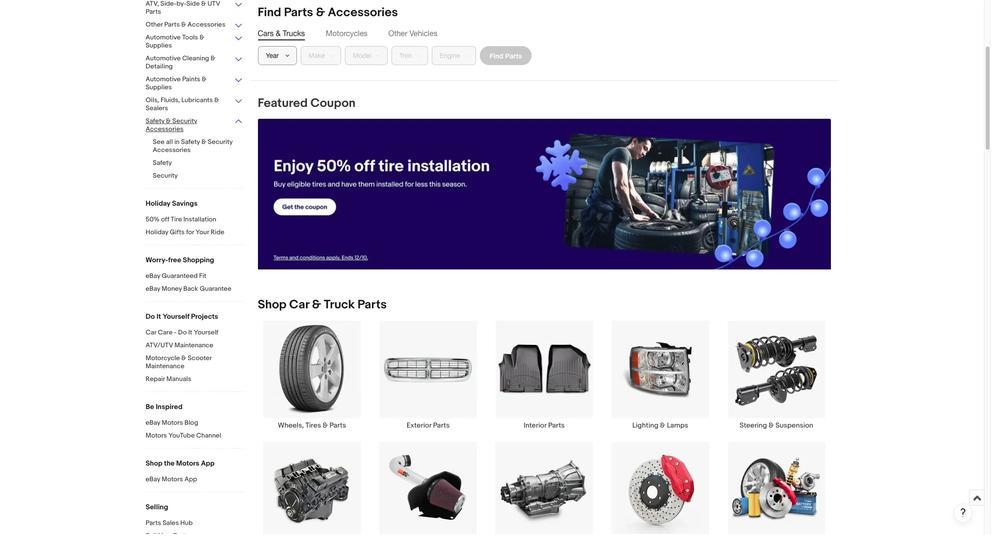 Task type: vqa. For each thing, say whether or not it's contained in the screenshot.
Under $35.00 link
no



Task type: describe. For each thing, give the bounding box(es) containing it.
do it yourself projects
[[146, 312, 218, 321]]

money
[[162, 285, 182, 293]]

ebay for ebay motors blog motors youtube channel
[[146, 419, 160, 427]]

inspired
[[156, 403, 183, 412]]

ebay guaranteed fit ebay money back guarantee
[[146, 272, 232, 293]]

other vehicles
[[389, 29, 438, 38]]

find parts button
[[480, 46, 532, 65]]

oils, fluids, lubricants & sealers button
[[146, 96, 243, 113]]

steering & suspension
[[740, 421, 814, 430]]

1 horizontal spatial other
[[389, 29, 408, 38]]

lighting & lamps link
[[603, 321, 719, 430]]

exterior
[[407, 421, 432, 430]]

ride
[[211, 228, 225, 236]]

1 vertical spatial maintenance
[[146, 362, 185, 370]]

ebay guaranteed fit link
[[146, 272, 243, 281]]

find parts & accessories
[[258, 5, 398, 20]]

yourself inside car care - do it yourself atv/utv maintenance motorcycle & scooter maintenance repair manuals
[[194, 329, 219, 337]]

& inside steering & suspension link
[[769, 421, 774, 430]]

interior parts link
[[487, 321, 603, 430]]

tire
[[171, 215, 182, 223]]

off
[[161, 215, 169, 223]]

1 automotive from the top
[[146, 33, 181, 41]]

featured
[[258, 96, 308, 111]]

50% off tire installation link
[[146, 215, 243, 224]]

2 vertical spatial security
[[153, 172, 178, 180]]

& inside car care - do it yourself atv/utv maintenance motorcycle & scooter maintenance repair manuals
[[181, 354, 186, 362]]

oils,
[[146, 96, 159, 104]]

sealers
[[146, 104, 168, 112]]

vehicles
[[410, 29, 438, 38]]

50%
[[146, 215, 160, 223]]

accessories down atv, side-by-side & utv parts "dropdown button"
[[188, 20, 226, 29]]

sales
[[163, 519, 179, 527]]

motors youtube channel link
[[146, 432, 243, 441]]

0 vertical spatial maintenance
[[175, 341, 214, 349]]

1 holiday from the top
[[146, 199, 170, 208]]

50% off tire installation holiday gifts for your ride
[[146, 215, 225, 236]]

lighting & lamps
[[633, 421, 689, 430]]

enjoy 50% off tire installation image
[[258, 119, 831, 270]]

youtube
[[169, 432, 195, 440]]

channel
[[196, 432, 221, 440]]

2 supplies from the top
[[146, 83, 172, 91]]

& inside lighting & lamps link
[[661, 421, 666, 430]]

guaranteed
[[162, 272, 198, 280]]

the
[[164, 459, 175, 468]]

3 automotive from the top
[[146, 75, 181, 83]]

free
[[168, 256, 181, 265]]

atv, side-by-side & utv parts other parts & accessories automotive tools & supplies automotive cleaning & detailing automotive paints & supplies oils, fluids, lubricants & sealers safety & security accessories see all in safety & security accessories safety security
[[146, 0, 233, 180]]

car care - do it yourself atv/utv maintenance motorcycle & scooter maintenance repair manuals
[[146, 329, 219, 383]]

truck
[[324, 298, 355, 312]]

tires
[[306, 421, 321, 430]]

steering & suspension link
[[719, 321, 835, 430]]

holiday savings
[[146, 199, 198, 208]]

0 vertical spatial security
[[172, 117, 197, 125]]

worry-free shopping
[[146, 256, 214, 265]]

ebay motors blog motors youtube channel
[[146, 419, 221, 440]]

parts sales hub link
[[146, 519, 243, 528]]

side-
[[161, 0, 177, 8]]

shop for shop the motors app
[[146, 459, 163, 468]]

in
[[174, 138, 180, 146]]

other parts & accessories button
[[146, 20, 243, 29]]

cars
[[258, 29, 274, 38]]

2 ebay from the top
[[146, 285, 160, 293]]

exterior parts
[[407, 421, 450, 430]]

0 horizontal spatial app
[[185, 475, 197, 484]]

selling
[[146, 503, 168, 512]]

find parts
[[490, 52, 522, 60]]

1 vertical spatial security
[[208, 138, 233, 146]]

guarantee
[[200, 285, 232, 293]]

0 horizontal spatial yourself
[[163, 312, 190, 321]]

tools
[[182, 33, 198, 41]]

automotive tools & supplies button
[[146, 33, 243, 50]]

projects
[[191, 312, 218, 321]]

1 supplies from the top
[[146, 41, 172, 49]]

motors down the
[[162, 475, 183, 484]]

find for find parts
[[490, 52, 504, 60]]

help, opens dialogs image
[[959, 508, 968, 518]]

accessories up all
[[146, 125, 184, 133]]

safety & security accessories button
[[146, 117, 243, 134]]

care
[[158, 329, 173, 337]]

interior parts
[[524, 421, 565, 430]]

holiday inside 50% off tire installation holiday gifts for your ride
[[146, 228, 168, 236]]

parts sales hub
[[146, 519, 193, 527]]

wheels,
[[278, 421, 304, 430]]

ebay money back guarantee link
[[146, 285, 243, 294]]

0 horizontal spatial do
[[146, 312, 155, 321]]

for
[[186, 228, 194, 236]]

motorcycles
[[326, 29, 368, 38]]

shop car & truck parts
[[258, 298, 387, 312]]

fit
[[199, 272, 207, 280]]



Task type: locate. For each thing, give the bounding box(es) containing it.
motors up youtube
[[162, 419, 183, 427]]

1 vertical spatial shop
[[146, 459, 163, 468]]

other inside 'atv, side-by-side & utv parts other parts & accessories automotive tools & supplies automotive cleaning & detailing automotive paints & supplies oils, fluids, lubricants & sealers safety & security accessories see all in safety & security accessories safety security'
[[146, 20, 163, 29]]

accessories up motorcycles
[[328, 5, 398, 20]]

atv/utv maintenance link
[[146, 341, 243, 350]]

supplies up 'detailing'
[[146, 41, 172, 49]]

app
[[201, 459, 215, 468], [185, 475, 197, 484]]

0 vertical spatial supplies
[[146, 41, 172, 49]]

0 vertical spatial holiday
[[146, 199, 170, 208]]

paints
[[182, 75, 200, 83]]

1 horizontal spatial app
[[201, 459, 215, 468]]

be
[[146, 403, 154, 412]]

lighting
[[633, 421, 659, 430]]

safety
[[146, 117, 165, 125], [181, 138, 200, 146], [153, 159, 172, 167]]

other down atv,
[[146, 20, 163, 29]]

scooter
[[188, 354, 212, 362]]

motors left youtube
[[146, 432, 167, 440]]

tab list
[[258, 28, 831, 39]]

ebay for ebay motors app
[[146, 475, 160, 484]]

ebay motors app
[[146, 475, 197, 484]]

cleaning
[[182, 54, 209, 62]]

coupon
[[311, 96, 356, 111]]

be inspired
[[146, 403, 183, 412]]

3 ebay from the top
[[146, 419, 160, 427]]

1 vertical spatial other
[[389, 29, 408, 38]]

motorcycle & scooter maintenance link
[[146, 354, 243, 371]]

0 vertical spatial safety
[[146, 117, 165, 125]]

automotive cleaning & detailing button
[[146, 54, 243, 71]]

yourself up the - at the left bottom
[[163, 312, 190, 321]]

do right the - at the left bottom
[[178, 329, 187, 337]]

safety link
[[153, 159, 250, 168]]

0 horizontal spatial car
[[146, 329, 156, 337]]

accessories up "safety" link
[[153, 146, 191, 154]]

do up atv/utv
[[146, 312, 155, 321]]

exterior parts link
[[370, 321, 487, 430]]

atv/utv
[[146, 341, 173, 349]]

it inside car care - do it yourself atv/utv maintenance motorcycle & scooter maintenance repair manuals
[[188, 329, 192, 337]]

shop
[[258, 298, 287, 312], [146, 459, 163, 468]]

maintenance
[[175, 341, 214, 349], [146, 362, 185, 370]]

motorcycle
[[146, 354, 180, 362]]

cars & trucks
[[258, 29, 305, 38]]

see
[[153, 138, 165, 146]]

1 ebay from the top
[[146, 272, 160, 280]]

it up atv/utv maintenance "link"
[[188, 329, 192, 337]]

1 horizontal spatial yourself
[[194, 329, 219, 337]]

fluids,
[[161, 96, 180, 104]]

supplies
[[146, 41, 172, 49], [146, 83, 172, 91]]

0 horizontal spatial find
[[258, 5, 281, 20]]

1 vertical spatial it
[[188, 329, 192, 337]]

1 horizontal spatial it
[[188, 329, 192, 337]]

1 vertical spatial do
[[178, 329, 187, 337]]

maintenance up repair
[[146, 362, 185, 370]]

savings
[[172, 199, 198, 208]]

it up care
[[157, 312, 161, 321]]

automotive paints & supplies button
[[146, 75, 243, 92]]

gifts
[[170, 228, 185, 236]]

lamps
[[667, 421, 689, 430]]

shop for shop car & truck parts
[[258, 298, 287, 312]]

security up "safety" link
[[208, 138, 233, 146]]

1 horizontal spatial do
[[178, 329, 187, 337]]

parts inside button
[[505, 52, 522, 60]]

&
[[201, 0, 206, 8], [316, 5, 325, 20], [181, 20, 186, 29], [276, 29, 281, 38], [200, 33, 205, 41], [211, 54, 216, 62], [202, 75, 207, 83], [214, 96, 219, 104], [166, 117, 171, 125], [202, 138, 206, 146], [312, 298, 321, 312], [181, 354, 186, 362], [323, 421, 328, 430], [661, 421, 666, 430], [769, 421, 774, 430]]

automotive left cleaning
[[146, 54, 181, 62]]

repair manuals link
[[146, 375, 243, 384]]

motors up the ebay motors app link
[[176, 459, 200, 468]]

1 vertical spatial holiday
[[146, 228, 168, 236]]

atv,
[[146, 0, 159, 8]]

ebay up 'selling'
[[146, 475, 160, 484]]

security up holiday savings
[[153, 172, 178, 180]]

find for find parts & accessories
[[258, 5, 281, 20]]

ebay left money
[[146, 285, 160, 293]]

safety right in
[[181, 138, 200, 146]]

1 vertical spatial automotive
[[146, 54, 181, 62]]

yourself down projects
[[194, 329, 219, 337]]

do
[[146, 312, 155, 321], [178, 329, 187, 337]]

detailing
[[146, 62, 173, 70]]

safety down see
[[153, 159, 172, 167]]

None text field
[[258, 119, 831, 270]]

supplies up oils,
[[146, 83, 172, 91]]

find
[[258, 5, 281, 20], [490, 52, 504, 60]]

shopping
[[183, 256, 214, 265]]

ebay down worry-
[[146, 272, 160, 280]]

ebay for ebay guaranteed fit ebay money back guarantee
[[146, 272, 160, 280]]

repair
[[146, 375, 165, 383]]

ebay
[[146, 272, 160, 280], [146, 285, 160, 293], [146, 419, 160, 427], [146, 475, 160, 484]]

security down "oils, fluids, lubricants & sealers" dropdown button
[[172, 117, 197, 125]]

hub
[[180, 519, 193, 527]]

manuals
[[167, 375, 191, 383]]

1 vertical spatial car
[[146, 329, 156, 337]]

ebay inside ebay motors blog motors youtube channel
[[146, 419, 160, 427]]

0 horizontal spatial it
[[157, 312, 161, 321]]

blog
[[185, 419, 198, 427]]

automotive
[[146, 33, 181, 41], [146, 54, 181, 62], [146, 75, 181, 83]]

0 vertical spatial automotive
[[146, 33, 181, 41]]

car inside car care - do it yourself atv/utv maintenance motorcycle & scooter maintenance repair manuals
[[146, 329, 156, 337]]

security
[[172, 117, 197, 125], [208, 138, 233, 146], [153, 172, 178, 180]]

wheels, tires & parts link
[[254, 321, 370, 430]]

1 vertical spatial supplies
[[146, 83, 172, 91]]

side
[[186, 0, 200, 8]]

2 automotive from the top
[[146, 54, 181, 62]]

security link
[[153, 172, 250, 181]]

1 vertical spatial app
[[185, 475, 197, 484]]

trucks
[[283, 29, 305, 38]]

app down shop the motors app
[[185, 475, 197, 484]]

by-
[[177, 0, 186, 8]]

parts
[[284, 5, 313, 20], [146, 8, 161, 16], [164, 20, 180, 29], [505, 52, 522, 60], [358, 298, 387, 312], [330, 421, 346, 430], [433, 421, 450, 430], [549, 421, 565, 430], [146, 519, 161, 527]]

0 horizontal spatial shop
[[146, 459, 163, 468]]

2 vertical spatial safety
[[153, 159, 172, 167]]

holiday up 50%
[[146, 199, 170, 208]]

maintenance down car care - do it yourself link
[[175, 341, 214, 349]]

your
[[196, 228, 209, 236]]

automotive down 'detailing'
[[146, 75, 181, 83]]

2 holiday from the top
[[146, 228, 168, 236]]

tab list containing cars & trucks
[[258, 28, 831, 39]]

0 vertical spatial find
[[258, 5, 281, 20]]

featured coupon
[[258, 96, 356, 111]]

ebay down be
[[146, 419, 160, 427]]

all
[[166, 138, 173, 146]]

0 vertical spatial it
[[157, 312, 161, 321]]

back
[[183, 285, 198, 293]]

& inside wheels, tires & parts link
[[323, 421, 328, 430]]

0 vertical spatial yourself
[[163, 312, 190, 321]]

car left care
[[146, 329, 156, 337]]

holiday gifts for your ride link
[[146, 228, 243, 237]]

shop the motors app
[[146, 459, 215, 468]]

yourself
[[163, 312, 190, 321], [194, 329, 219, 337]]

utv
[[208, 0, 220, 8]]

interior
[[524, 421, 547, 430]]

0 vertical spatial app
[[201, 459, 215, 468]]

0 vertical spatial other
[[146, 20, 163, 29]]

0 vertical spatial shop
[[258, 298, 287, 312]]

0 vertical spatial do
[[146, 312, 155, 321]]

1 vertical spatial find
[[490, 52, 504, 60]]

app up the ebay motors app link
[[201, 459, 215, 468]]

4 ebay from the top
[[146, 475, 160, 484]]

0 vertical spatial car
[[289, 298, 309, 312]]

1 vertical spatial safety
[[181, 138, 200, 146]]

holiday down 50%
[[146, 228, 168, 236]]

1 horizontal spatial car
[[289, 298, 309, 312]]

0 horizontal spatial other
[[146, 20, 163, 29]]

installation
[[184, 215, 216, 223]]

1 vertical spatial yourself
[[194, 329, 219, 337]]

worry-
[[146, 256, 168, 265]]

2 vertical spatial automotive
[[146, 75, 181, 83]]

find inside button
[[490, 52, 504, 60]]

1 horizontal spatial find
[[490, 52, 504, 60]]

ebay motors app link
[[146, 475, 243, 484]]

accessories
[[328, 5, 398, 20], [188, 20, 226, 29], [146, 125, 184, 133], [153, 146, 191, 154]]

safety down sealers
[[146, 117, 165, 125]]

car left truck
[[289, 298, 309, 312]]

automotive left tools
[[146, 33, 181, 41]]

holiday
[[146, 199, 170, 208], [146, 228, 168, 236]]

do inside car care - do it yourself atv/utv maintenance motorcycle & scooter maintenance repair manuals
[[178, 329, 187, 337]]

1 horizontal spatial shop
[[258, 298, 287, 312]]

suspension
[[776, 421, 814, 430]]

see all in safety & security accessories link
[[153, 138, 250, 155]]

lubricants
[[182, 96, 213, 104]]

wheels, tires & parts
[[278, 421, 346, 430]]

other left vehicles
[[389, 29, 408, 38]]



